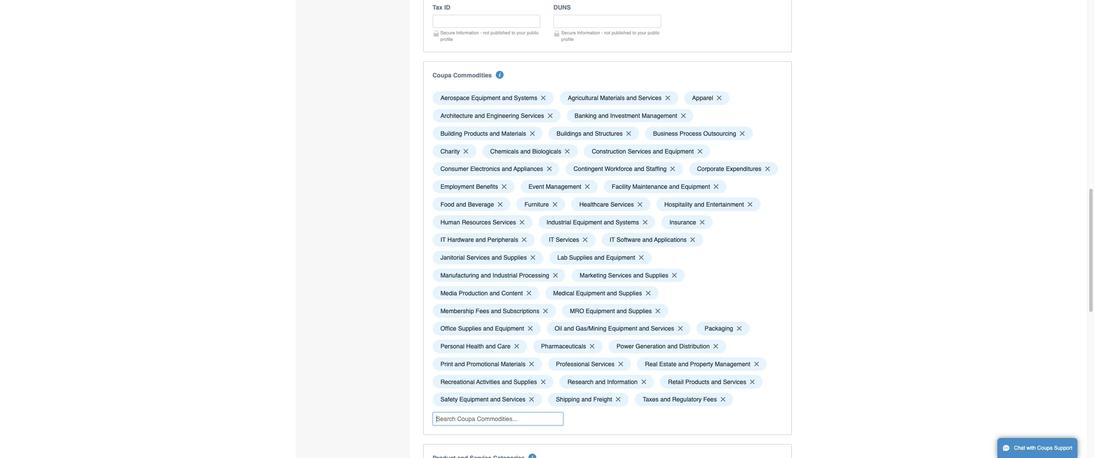 Task type: vqa. For each thing, say whether or not it's contained in the screenshot.
Supplies for Recreational Activities and Supplies
yes



Task type: locate. For each thing, give the bounding box(es) containing it.
0 vertical spatial fees
[[476, 308, 489, 315]]

supplies down peripherals
[[504, 254, 527, 261]]

products down real estate and property management
[[685, 379, 710, 386]]

products inside option
[[464, 130, 488, 137]]

1 public from the left
[[527, 30, 539, 35]]

2 your from the left
[[638, 30, 647, 35]]

and down banking
[[583, 130, 593, 137]]

pharmaceuticals
[[541, 343, 586, 350]]

professional services
[[556, 361, 615, 368]]

workforce
[[605, 166, 633, 173]]

- down duns text box in the right top of the page
[[601, 30, 603, 35]]

supplies inside recreational activities and supplies "option"
[[514, 379, 537, 386]]

marketing
[[580, 272, 607, 279]]

1 horizontal spatial -
[[601, 30, 603, 35]]

2 horizontal spatial information
[[607, 379, 638, 386]]

gas/mining
[[576, 325, 607, 332]]

2 to from the left
[[633, 30, 636, 35]]

0 vertical spatial coupa
[[433, 72, 452, 79]]

services
[[638, 95, 662, 102], [521, 112, 544, 119], [628, 148, 651, 155], [611, 201, 634, 208], [493, 219, 516, 226], [556, 237, 579, 244], [467, 254, 490, 261], [608, 272, 632, 279], [651, 325, 674, 332], [591, 361, 615, 368], [723, 379, 747, 386], [502, 396, 526, 403]]

to for tax id
[[512, 30, 515, 35]]

supplies inside medical equipment and supplies option
[[619, 290, 642, 297]]

supplies up 'health'
[[458, 325, 482, 332]]

services up peripherals
[[493, 219, 516, 226]]

materials up chemicals
[[502, 130, 526, 137]]

systems
[[514, 95, 537, 102], [616, 219, 639, 226]]

0 horizontal spatial products
[[464, 130, 488, 137]]

supplies up oil and gas/mining equipment and services option
[[629, 308, 652, 315]]

2 published from the left
[[612, 30, 631, 35]]

it inside it hardware and peripherals "option"
[[441, 237, 446, 244]]

2 vertical spatial management
[[715, 361, 751, 368]]

1 - from the left
[[480, 30, 482, 35]]

real estate and property management option
[[637, 358, 767, 371]]

0 horizontal spatial profile
[[440, 36, 453, 42]]

office supplies and equipment
[[441, 325, 524, 332]]

with
[[1027, 445, 1036, 452]]

and up "manufacturing and industrial processing"
[[492, 254, 502, 261]]

equipment up the marketing services and supplies
[[606, 254, 635, 261]]

1 vertical spatial fees
[[703, 396, 717, 403]]

human resources services
[[441, 219, 516, 226]]

coupa
[[433, 72, 452, 79], [1037, 445, 1053, 452]]

services down facility
[[611, 201, 634, 208]]

management right event
[[546, 183, 581, 190]]

1 horizontal spatial systems
[[616, 219, 639, 226]]

aerospace equipment and systems option
[[433, 91, 554, 105]]

1 secure from the left
[[440, 30, 455, 35]]

hospitality and entertainment option
[[657, 198, 761, 211]]

it inside it software and applications option
[[610, 237, 615, 244]]

it for it hardware and peripherals
[[441, 237, 446, 244]]

information for duns
[[577, 30, 600, 35]]

manufacturing and industrial processing option
[[433, 269, 566, 282]]

2 public from the left
[[648, 30, 660, 35]]

it services
[[549, 237, 579, 244]]

equipment down activities
[[460, 396, 489, 403]]

0 horizontal spatial systems
[[514, 95, 537, 102]]

not
[[483, 30, 490, 35], [604, 30, 610, 35]]

1 horizontal spatial products
[[685, 379, 710, 386]]

marketing services and supplies
[[580, 272, 669, 279]]

1 horizontal spatial information
[[577, 30, 600, 35]]

and up hospitality
[[669, 183, 679, 190]]

1 horizontal spatial fees
[[703, 396, 717, 403]]

information up freight
[[607, 379, 638, 386]]

aerospace equipment and systems
[[441, 95, 537, 102]]

supplies for mro equipment and supplies
[[629, 308, 652, 315]]

1 published from the left
[[491, 30, 510, 35]]

coupa up aerospace
[[433, 72, 452, 79]]

janitorial services and supplies option
[[433, 251, 543, 265]]

1 not from the left
[[483, 30, 490, 35]]

construction services and equipment option
[[584, 145, 710, 158]]

1 horizontal spatial industrial
[[547, 219, 571, 226]]

1 horizontal spatial coupa
[[1037, 445, 1053, 452]]

safety
[[441, 396, 458, 403]]

1 vertical spatial products
[[685, 379, 710, 386]]

coupa commodities
[[433, 72, 492, 79]]

materials
[[600, 95, 625, 102], [502, 130, 526, 137], [501, 361, 526, 368]]

software
[[617, 237, 641, 244]]

information down duns text box in the right top of the page
[[577, 30, 600, 35]]

1 horizontal spatial secure
[[561, 30, 576, 35]]

0 horizontal spatial secure
[[440, 30, 455, 35]]

and down the real estate and property management option
[[711, 379, 721, 386]]

property
[[690, 361, 713, 368]]

services right engineering
[[521, 112, 544, 119]]

profile
[[440, 36, 453, 42], [561, 36, 574, 42]]

information inside option
[[607, 379, 638, 386]]

0 horizontal spatial -
[[480, 30, 482, 35]]

contingent
[[574, 166, 603, 173]]

food
[[441, 201, 454, 208]]

profile down duns
[[561, 36, 574, 42]]

taxes and regulatory fees
[[643, 396, 717, 403]]

fees
[[476, 308, 489, 315], [703, 396, 717, 403]]

0 horizontal spatial coupa
[[433, 72, 452, 79]]

it left software
[[610, 237, 615, 244]]

retail products and services
[[668, 379, 747, 386]]

secure down id
[[440, 30, 455, 35]]

services inside the professional services option
[[591, 361, 615, 368]]

published down tax id "text box"
[[491, 30, 510, 35]]

0 horizontal spatial management
[[546, 183, 581, 190]]

hardware
[[448, 237, 474, 244]]

1 horizontal spatial public
[[648, 30, 660, 35]]

supplies inside lab supplies and equipment option
[[569, 254, 593, 261]]

services up power generation and distribution
[[651, 325, 674, 332]]

additional information image
[[496, 71, 504, 79]]

secure down duns
[[561, 30, 576, 35]]

not down tax id "text box"
[[483, 30, 490, 35]]

secure information - not published to your public profile down tax id "text box"
[[440, 30, 539, 42]]

services down it hardware and peripherals
[[467, 254, 490, 261]]

systems up software
[[616, 219, 639, 226]]

architecture
[[441, 112, 473, 119]]

services up contingent workforce and staffing option
[[628, 148, 651, 155]]

shipping and freight
[[556, 396, 612, 403]]

0 horizontal spatial your
[[517, 30, 526, 35]]

architecture and engineering services
[[441, 112, 544, 119]]

0 horizontal spatial industrial
[[493, 272, 517, 279]]

1 vertical spatial systems
[[616, 219, 639, 226]]

supplies inside marketing services and supplies option
[[645, 272, 669, 279]]

entertainment
[[706, 201, 744, 208]]

2 secure from the left
[[561, 30, 576, 35]]

event management option
[[521, 180, 598, 194]]

and up engineering
[[502, 95, 512, 102]]

research
[[568, 379, 594, 386]]

supplies for medical equipment and supplies
[[619, 290, 642, 297]]

agricultural
[[568, 95, 598, 102]]

services inside construction services and equipment option
[[628, 148, 651, 155]]

services up "lab" on the bottom of page
[[556, 237, 579, 244]]

additional information image
[[529, 454, 537, 459]]

products for building
[[464, 130, 488, 137]]

employment benefits option
[[433, 180, 515, 194]]

marketing services and supplies option
[[572, 269, 685, 282]]

fees up the office supplies and equipment
[[476, 308, 489, 315]]

not down duns text box in the right top of the page
[[604, 30, 610, 35]]

promotional
[[467, 361, 499, 368]]

published for tax id
[[491, 30, 510, 35]]

consumer electronics and appliances
[[441, 166, 543, 173]]

published down duns text box in the right top of the page
[[612, 30, 631, 35]]

it hardware and peripherals option
[[433, 233, 535, 247]]

1 vertical spatial coupa
[[1037, 445, 1053, 452]]

process
[[680, 130, 702, 137]]

0 horizontal spatial not
[[483, 30, 490, 35]]

products inside option
[[685, 379, 710, 386]]

chat
[[1014, 445, 1025, 452]]

1 horizontal spatial management
[[642, 112, 677, 119]]

1 horizontal spatial secure information - not published to your public profile
[[561, 30, 660, 42]]

and
[[502, 95, 512, 102], [627, 95, 637, 102], [475, 112, 485, 119], [598, 112, 609, 119], [490, 130, 500, 137], [583, 130, 593, 137], [520, 148, 531, 155], [653, 148, 663, 155], [502, 166, 512, 173], [634, 166, 644, 173], [669, 183, 679, 190], [456, 201, 466, 208], [694, 201, 704, 208], [604, 219, 614, 226], [476, 237, 486, 244], [642, 237, 653, 244], [492, 254, 502, 261], [594, 254, 605, 261], [481, 272, 491, 279], [633, 272, 643, 279], [490, 290, 500, 297], [607, 290, 617, 297], [491, 308, 501, 315], [617, 308, 627, 315], [483, 325, 493, 332], [564, 325, 574, 332], [639, 325, 649, 332], [486, 343, 496, 350], [668, 343, 678, 350], [455, 361, 465, 368], [678, 361, 689, 368], [502, 379, 512, 386], [595, 379, 606, 386], [711, 379, 721, 386], [490, 396, 501, 403], [581, 396, 592, 403], [660, 396, 671, 403]]

services up search coupa commodities... field
[[502, 396, 526, 403]]

to down tax id "text box"
[[512, 30, 515, 35]]

2 vertical spatial materials
[[501, 361, 526, 368]]

hospitality and entertainment
[[664, 201, 744, 208]]

information down tax id "text box"
[[456, 30, 479, 35]]

business process outsourcing option
[[645, 127, 753, 140]]

0 vertical spatial products
[[464, 130, 488, 137]]

shipping
[[556, 396, 580, 403]]

1 it from the left
[[441, 237, 446, 244]]

1 your from the left
[[517, 30, 526, 35]]

supplies down it software and applications option
[[645, 272, 669, 279]]

human
[[441, 219, 460, 226]]

your down tax id "text box"
[[517, 30, 526, 35]]

personal
[[441, 343, 465, 350]]

chat with coupa support
[[1014, 445, 1073, 452]]

services up research and information
[[591, 361, 615, 368]]

support
[[1054, 445, 1073, 452]]

3 it from the left
[[610, 237, 615, 244]]

0 horizontal spatial to
[[512, 30, 515, 35]]

materials up investment
[[600, 95, 625, 102]]

industrial up "it services"
[[547, 219, 571, 226]]

1 horizontal spatial not
[[604, 30, 610, 35]]

business process outsourcing
[[653, 130, 736, 137]]

and down chemicals
[[502, 166, 512, 173]]

event
[[529, 183, 544, 190]]

content
[[502, 290, 523, 297]]

taxes
[[643, 396, 659, 403]]

medical equipment and supplies option
[[545, 287, 659, 300]]

and right estate at the right
[[678, 361, 689, 368]]

supplies inside 'mro equipment and supplies' option
[[629, 308, 652, 315]]

1 horizontal spatial published
[[612, 30, 631, 35]]

systems up engineering
[[514, 95, 537, 102]]

and up appliances at the left of the page
[[520, 148, 531, 155]]

selected list box
[[430, 89, 786, 409]]

and up staffing
[[653, 148, 663, 155]]

systems for aerospace equipment and systems
[[514, 95, 537, 102]]

2 secure information - not published to your public profile from the left
[[561, 30, 660, 42]]

your down duns text box in the right top of the page
[[638, 30, 647, 35]]

tax id
[[433, 4, 450, 11]]

professional services option
[[548, 358, 631, 371]]

equipment up "architecture and engineering services"
[[471, 95, 501, 102]]

regulatory
[[672, 396, 702, 403]]

equipment
[[471, 95, 501, 102], [665, 148, 694, 155], [681, 183, 710, 190], [573, 219, 602, 226], [606, 254, 635, 261], [576, 290, 605, 297], [586, 308, 615, 315], [495, 325, 524, 332], [608, 325, 637, 332], [460, 396, 489, 403]]

1 horizontal spatial your
[[638, 30, 647, 35]]

healthcare
[[579, 201, 609, 208]]

1 to from the left
[[512, 30, 515, 35]]

services up banking and investment management option
[[638, 95, 662, 102]]

building products and materials
[[441, 130, 526, 137]]

published
[[491, 30, 510, 35], [612, 30, 631, 35]]

tax
[[433, 4, 443, 11]]

aerospace
[[441, 95, 470, 102]]

expenditures
[[726, 166, 762, 173]]

lab supplies and equipment
[[557, 254, 635, 261]]

profile down id
[[440, 36, 453, 42]]

0 vertical spatial management
[[642, 112, 677, 119]]

2 horizontal spatial it
[[610, 237, 615, 244]]

industrial up content
[[493, 272, 517, 279]]

supplies for janitorial services and supplies
[[504, 254, 527, 261]]

electronics
[[470, 166, 500, 173]]

1 vertical spatial materials
[[502, 130, 526, 137]]

1 vertical spatial management
[[546, 183, 581, 190]]

to down duns text box in the right top of the page
[[633, 30, 636, 35]]

it down furniture "option"
[[549, 237, 554, 244]]

0 horizontal spatial information
[[456, 30, 479, 35]]

1 vertical spatial industrial
[[493, 272, 517, 279]]

equipment down healthcare
[[573, 219, 602, 226]]

0 horizontal spatial secure information - not published to your public profile
[[440, 30, 539, 42]]

materials down care on the left bottom of page
[[501, 361, 526, 368]]

and left freight
[[581, 396, 592, 403]]

and right oil
[[564, 325, 574, 332]]

food and beverage
[[441, 201, 494, 208]]

0 horizontal spatial public
[[527, 30, 539, 35]]

mro equipment and supplies option
[[562, 304, 668, 318]]

industrial
[[547, 219, 571, 226], [493, 272, 517, 279]]

print and promotional materials option
[[433, 358, 542, 371]]

secure information - not published to your public profile down duns text box in the right top of the page
[[561, 30, 660, 42]]

- down tax id "text box"
[[480, 30, 482, 35]]

and down recreational activities and supplies "option"
[[490, 396, 501, 403]]

0 vertical spatial industrial
[[547, 219, 571, 226]]

safety equipment and services option
[[433, 393, 542, 407]]

2 it from the left
[[549, 237, 554, 244]]

it inside it services option
[[549, 237, 554, 244]]

supplies right activities
[[514, 379, 537, 386]]

food and beverage option
[[433, 198, 511, 211]]

and up marketing
[[594, 254, 605, 261]]

secure for duns
[[561, 30, 576, 35]]

supplies inside janitorial services and supplies option
[[504, 254, 527, 261]]

personal health and care option
[[433, 340, 527, 353]]

it left 'hardware'
[[441, 237, 446, 244]]

Search Coupa Commodities... field
[[433, 413, 563, 426]]

secure
[[440, 30, 455, 35], [561, 30, 576, 35]]

chemicals
[[490, 148, 519, 155]]

1 horizontal spatial it
[[549, 237, 554, 244]]

retail
[[668, 379, 684, 386]]

services inside safety equipment and services option
[[502, 396, 526, 403]]

generation
[[636, 343, 666, 350]]

coupa right with
[[1037, 445, 1053, 452]]

subscriptions
[[503, 308, 539, 315]]

0 vertical spatial systems
[[514, 95, 537, 102]]

-
[[480, 30, 482, 35], [601, 30, 603, 35]]

not for duns
[[604, 30, 610, 35]]

public for duns
[[648, 30, 660, 35]]

0 horizontal spatial published
[[491, 30, 510, 35]]

2 profile from the left
[[561, 36, 574, 42]]

buildings and structures option
[[549, 127, 639, 140]]

supplies for marketing services and supplies
[[645, 272, 669, 279]]

management
[[642, 112, 677, 119], [546, 183, 581, 190], [715, 361, 751, 368]]

charity option
[[433, 145, 476, 158]]

1 profile from the left
[[440, 36, 453, 42]]

management up retail products and services option
[[715, 361, 751, 368]]

2 not from the left
[[604, 30, 610, 35]]

to
[[512, 30, 515, 35], [633, 30, 636, 35]]

1 horizontal spatial profile
[[561, 36, 574, 42]]

products down "architecture and engineering services"
[[464, 130, 488, 137]]

profile for duns
[[561, 36, 574, 42]]

0 horizontal spatial it
[[441, 237, 446, 244]]

supplies down marketing services and supplies option
[[619, 290, 642, 297]]

supplies right "lab" on the bottom of page
[[569, 254, 593, 261]]

fees down retail products and services option
[[703, 396, 717, 403]]

1 horizontal spatial to
[[633, 30, 636, 35]]

supplies for recreational activities and supplies
[[514, 379, 537, 386]]

1 secure information - not published to your public profile from the left
[[440, 30, 539, 42]]

construction services and equipment
[[592, 148, 694, 155]]

engineering
[[487, 112, 519, 119]]

management up business
[[642, 112, 677, 119]]

peripherals
[[488, 237, 518, 244]]

services down the real estate and property management option
[[723, 379, 747, 386]]

mro equipment and supplies
[[570, 308, 652, 315]]

and left staffing
[[634, 166, 644, 173]]

biologicals
[[532, 148, 561, 155]]

2 - from the left
[[601, 30, 603, 35]]

services up medical equipment and supplies option
[[608, 272, 632, 279]]

business
[[653, 130, 678, 137]]

contingent workforce and staffing option
[[566, 162, 683, 176]]



Task type: describe. For each thing, give the bounding box(es) containing it.
healthcare services option
[[572, 198, 650, 211]]

construction
[[592, 148, 626, 155]]

coupa inside the chat with coupa support button
[[1037, 445, 1053, 452]]

recreational activities and supplies option
[[433, 375, 554, 389]]

oil
[[555, 325, 562, 332]]

equipment up care on the left bottom of page
[[495, 325, 524, 332]]

and right the print
[[455, 361, 465, 368]]

processing
[[519, 272, 549, 279]]

services inside healthcare services option
[[611, 201, 634, 208]]

facility
[[612, 183, 631, 190]]

to for duns
[[633, 30, 636, 35]]

print
[[441, 361, 453, 368]]

apparel
[[692, 95, 713, 102]]

equipment down medical equipment and supplies option
[[586, 308, 615, 315]]

shipping and freight option
[[548, 393, 629, 407]]

it software and applications
[[610, 237, 687, 244]]

and down software
[[633, 272, 643, 279]]

buildings
[[557, 130, 581, 137]]

and up "generation"
[[639, 325, 649, 332]]

published for duns
[[612, 30, 631, 35]]

it hardware and peripherals
[[441, 237, 518, 244]]

services inside janitorial services and supplies option
[[467, 254, 490, 261]]

facility maintenance and equipment option
[[604, 180, 727, 194]]

maintenance
[[633, 183, 668, 190]]

systems for industrial equipment and systems
[[616, 219, 639, 226]]

care
[[497, 343, 511, 350]]

and up banking and investment management option
[[627, 95, 637, 102]]

and up freight
[[595, 379, 606, 386]]

and up oil and gas/mining equipment and services option
[[617, 308, 627, 315]]

and right banking
[[598, 112, 609, 119]]

and down architecture and engineering services option on the top of page
[[490, 130, 500, 137]]

services inside agricultural materials and services option
[[638, 95, 662, 102]]

industrial equipment and systems option
[[539, 216, 656, 229]]

structures
[[595, 130, 623, 137]]

lab supplies and equipment option
[[550, 251, 652, 265]]

chat with coupa support button
[[998, 438, 1078, 459]]

personal health and care
[[441, 343, 511, 350]]

0 horizontal spatial fees
[[476, 308, 489, 315]]

membership fees and subscriptions
[[441, 308, 539, 315]]

2 horizontal spatial management
[[715, 361, 751, 368]]

and right activities
[[502, 379, 512, 386]]

membership fees and subscriptions option
[[433, 304, 556, 318]]

furniture option
[[517, 198, 565, 211]]

architecture and engineering services option
[[433, 109, 561, 123]]

power generation and distribution option
[[609, 340, 726, 353]]

and right food
[[456, 201, 466, 208]]

equipment inside option
[[681, 183, 710, 190]]

consumer
[[441, 166, 469, 173]]

event management
[[529, 183, 581, 190]]

janitorial services and supplies
[[441, 254, 527, 261]]

profile for tax id
[[440, 36, 453, 42]]

- for duns
[[601, 30, 603, 35]]

and down human resources services option
[[476, 237, 486, 244]]

furniture
[[525, 201, 549, 208]]

media production and content
[[441, 290, 523, 297]]

services inside architecture and engineering services option
[[521, 112, 544, 119]]

and up media production and content option
[[481, 272, 491, 279]]

industrial inside manufacturing and industrial processing option
[[493, 272, 517, 279]]

public for tax id
[[527, 30, 539, 35]]

appliances
[[514, 166, 543, 173]]

services inside human resources services option
[[493, 219, 516, 226]]

medical equipment and supplies
[[553, 290, 642, 297]]

estate
[[659, 361, 677, 368]]

secure information - not published to your public profile for tax id
[[440, 30, 539, 42]]

research and information
[[568, 379, 638, 386]]

distribution
[[679, 343, 710, 350]]

facility maintenance and equipment
[[612, 183, 710, 190]]

chemicals and biologicals
[[490, 148, 561, 155]]

power
[[617, 343, 634, 350]]

oil and gas/mining equipment and services option
[[547, 322, 691, 336]]

supplies inside office supplies and equipment option
[[458, 325, 482, 332]]

secure information - not published to your public profile for duns
[[561, 30, 660, 42]]

it for it services
[[549, 237, 554, 244]]

corporate expenditures option
[[689, 162, 778, 176]]

pharmaceuticals option
[[533, 340, 603, 353]]

and up estate at the right
[[668, 343, 678, 350]]

equipment down process
[[665, 148, 694, 155]]

your for duns
[[638, 30, 647, 35]]

0 vertical spatial materials
[[600, 95, 625, 102]]

banking and investment management option
[[567, 109, 694, 123]]

retail products and services option
[[660, 375, 763, 389]]

real
[[645, 361, 658, 368]]

your for tax id
[[517, 30, 526, 35]]

and down healthcare services option
[[604, 219, 614, 226]]

services inside oil and gas/mining equipment and services option
[[651, 325, 674, 332]]

and up office supplies and equipment option
[[491, 308, 501, 315]]

consumer electronics and appliances option
[[433, 162, 560, 176]]

and right hospitality
[[694, 201, 704, 208]]

information for tax id
[[456, 30, 479, 35]]

Tax ID text field
[[433, 15, 541, 28]]

and right software
[[642, 237, 653, 244]]

equipment down marketing
[[576, 290, 605, 297]]

safety equipment and services
[[441, 396, 526, 403]]

services inside it services option
[[556, 237, 579, 244]]

chemicals and biologicals option
[[482, 145, 578, 158]]

corporate
[[697, 166, 724, 173]]

mro
[[570, 308, 584, 315]]

management inside option
[[642, 112, 677, 119]]

it software and applications option
[[602, 233, 703, 247]]

banking
[[575, 112, 597, 119]]

materials for print and promotional materials
[[501, 361, 526, 368]]

and up the mro equipment and supplies
[[607, 290, 617, 297]]

media
[[441, 290, 457, 297]]

freight
[[593, 396, 612, 403]]

employment benefits
[[441, 183, 498, 190]]

membership
[[441, 308, 474, 315]]

it services option
[[541, 233, 596, 247]]

building products and materials option
[[433, 127, 543, 140]]

packaging option
[[697, 322, 750, 336]]

health
[[466, 343, 484, 350]]

industrial inside industrial equipment and systems option
[[547, 219, 571, 226]]

outsourcing
[[703, 130, 736, 137]]

DUNS text field
[[554, 15, 662, 28]]

research and information option
[[560, 375, 654, 389]]

products for retail
[[685, 379, 710, 386]]

media production and content option
[[433, 287, 539, 300]]

power generation and distribution
[[617, 343, 710, 350]]

applications
[[654, 237, 687, 244]]

services inside retail products and services option
[[723, 379, 747, 386]]

and up building products and materials
[[475, 112, 485, 119]]

duns
[[554, 4, 571, 11]]

services inside marketing services and supplies option
[[608, 272, 632, 279]]

manufacturing
[[441, 272, 479, 279]]

insurance option
[[662, 216, 713, 229]]

equipment up power
[[608, 325, 637, 332]]

corporate expenditures
[[697, 166, 762, 173]]

it for it software and applications
[[610, 237, 615, 244]]

manufacturing and industrial processing
[[441, 272, 549, 279]]

not for tax id
[[483, 30, 490, 35]]

banking and investment management
[[575, 112, 677, 119]]

charity
[[441, 148, 460, 155]]

hospitality
[[664, 201, 693, 208]]

healthcare services
[[579, 201, 634, 208]]

real estate and property management
[[645, 361, 751, 368]]

and left care on the left bottom of page
[[486, 343, 496, 350]]

recreational activities and supplies
[[441, 379, 537, 386]]

activities
[[476, 379, 500, 386]]

contingent workforce and staffing
[[574, 166, 667, 173]]

investment
[[610, 112, 640, 119]]

and right taxes
[[660, 396, 671, 403]]

and down membership fees and subscriptions
[[483, 325, 493, 332]]

employment
[[441, 183, 474, 190]]

materials for building products and materials
[[502, 130, 526, 137]]

professional
[[556, 361, 590, 368]]

and left content
[[490, 290, 500, 297]]

taxes and regulatory fees option
[[635, 393, 733, 407]]

oil and gas/mining equipment and services
[[555, 325, 674, 332]]

secure for tax id
[[440, 30, 455, 35]]

office
[[441, 325, 456, 332]]

- for tax id
[[480, 30, 482, 35]]

agricultural materials and services option
[[560, 91, 678, 105]]

apparel option
[[684, 91, 730, 105]]

human resources services option
[[433, 216, 533, 229]]

medical
[[553, 290, 574, 297]]

janitorial
[[441, 254, 465, 261]]

office supplies and equipment option
[[433, 322, 541, 336]]



